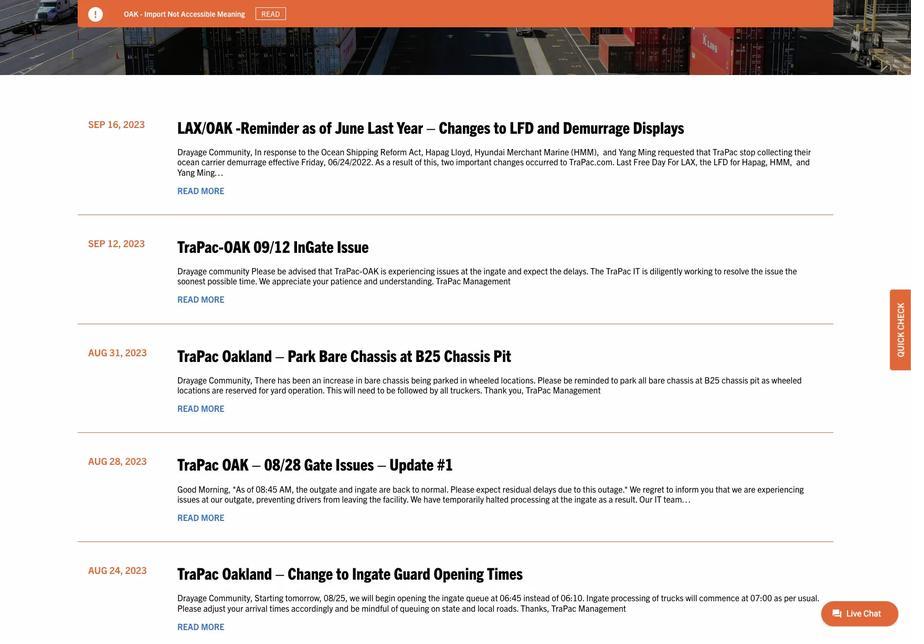 Task type: locate. For each thing, give the bounding box(es) containing it.
lfd inside drayage community, in response to the ocean shipping reform act, hapag lloyd, hyundai merchant marine (hmm),  and yang ming requested that trapac stop collecting their ocean carrier demurrage effective friday, 06/24/2022. as a result of this, two important changes occurred to trapac.com. last free day for lax, the lfd for hapag, hmm,  and yang ming…
[[714, 157, 729, 167]]

read more
[[177, 185, 225, 196], [177, 294, 225, 305], [177, 403, 225, 414], [177, 512, 225, 523], [177, 622, 225, 632]]

for inside drayage community, in response to the ocean shipping reform act, hapag lloyd, hyundai merchant marine (hmm),  and yang ming requested that trapac stop collecting their ocean carrier demurrage effective friday, 06/24/2022. as a result of this, two important changes occurred to trapac.com. last free day for lax, the lfd for hapag, hmm,  and yang ming…
[[730, 157, 740, 167]]

1 horizontal spatial expect
[[524, 266, 548, 276]]

oak inside drayage community please be advised that trapac-oak is experiencing issues at the ingate and expect the delays. the trapac it is diligently working to resolve the issue the soonest possible time. we appreciate your patience and understanding. trapac management
[[363, 266, 379, 276]]

- inside article
[[236, 117, 241, 137]]

processing right halted on the right of page
[[511, 494, 550, 505]]

read more for trapac-oak 09/12 ingate issue
[[177, 294, 225, 305]]

0 horizontal spatial yang
[[177, 167, 195, 177]]

1 vertical spatial yang
[[177, 167, 195, 177]]

a inside drayage community, in response to the ocean shipping reform act, hapag lloyd, hyundai merchant marine (hmm),  and yang ming requested that trapac stop collecting their ocean carrier demurrage effective friday, 06/24/2022. as a result of this, two important changes occurred to trapac.com. last free day for lax, the lfd for hapag, hmm,  and yang ming…
[[386, 157, 391, 167]]

expect for trapac oak – 08/28 gate issues – update #1
[[477, 484, 501, 494]]

1 read more from the top
[[177, 185, 225, 196]]

1 horizontal spatial -
[[236, 117, 241, 137]]

change
[[288, 563, 333, 583]]

thank
[[484, 385, 507, 395]]

2023 right 12,
[[123, 237, 145, 249]]

0 horizontal spatial bare
[[365, 375, 381, 385]]

processing left trucks
[[611, 593, 650, 604]]

you,
[[509, 385, 524, 395]]

1 vertical spatial expect
[[477, 484, 501, 494]]

1 sep from the top
[[88, 118, 105, 130]]

we right 08/25,
[[350, 593, 360, 604]]

usual.
[[798, 593, 820, 604]]

0 vertical spatial expect
[[524, 266, 548, 276]]

0 horizontal spatial ingate
[[352, 563, 391, 583]]

we inside drayage community please be advised that trapac-oak is experiencing issues at the ingate and expect the delays. the trapac it is diligently working to resolve the issue the soonest possible time. we appreciate your patience and understanding. trapac management
[[259, 276, 270, 286]]

be left advised on the top
[[277, 266, 287, 276]]

drivers
[[297, 494, 321, 505]]

queue
[[466, 593, 489, 604]]

are left reserved
[[212, 385, 224, 395]]

read more for lax/oak -reminder as of june last year –  changes to lfd and demurrage displays
[[177, 185, 225, 196]]

changes
[[439, 117, 491, 137]]

0 horizontal spatial b25
[[416, 345, 441, 365]]

b25 left pit
[[705, 375, 720, 385]]

0 horizontal spatial it
[[633, 266, 641, 276]]

2 oakland from the top
[[222, 563, 272, 583]]

requested
[[658, 147, 695, 157]]

0 horizontal spatial all
[[440, 385, 449, 395]]

be inside drayage community, starting tomorrow, 08/25, we will begin opening the ingate queue at 06:45 instead of 06:10. ingate processing of trucks will commence at 07:00 as per usual. please adjust your arrival times accordingly and be mindful of queuing on state and local roads. thanks, trapac management
[[351, 603, 360, 614]]

occurred
[[526, 157, 559, 167]]

their
[[795, 147, 811, 157]]

all right by at the bottom left of the page
[[440, 385, 449, 395]]

ingate up begin
[[352, 563, 391, 583]]

community, inside drayage community, in response to the ocean shipping reform act, hapag lloyd, hyundai merchant marine (hmm),  and yang ming requested that trapac stop collecting their ocean carrier demurrage effective friday, 06/24/2022. as a result of this, two important changes occurred to trapac.com. last free day for lax, the lfd for hapag, hmm,  and yang ming…
[[209, 147, 253, 157]]

oakland for park
[[222, 345, 272, 365]]

2 in from the left
[[461, 375, 467, 385]]

your right adjust
[[228, 603, 243, 614]]

instead
[[524, 593, 550, 604]]

at
[[461, 266, 468, 276], [400, 345, 412, 365], [696, 375, 703, 385], [202, 494, 209, 505], [552, 494, 559, 505], [491, 593, 498, 604], [742, 593, 749, 604]]

1 horizontal spatial that
[[697, 147, 711, 157]]

0 horizontal spatial processing
[[511, 494, 550, 505]]

5 read more from the top
[[177, 622, 225, 632]]

0 horizontal spatial we
[[350, 593, 360, 604]]

at inside drayage community please be advised that trapac-oak is experiencing issues at the ingate and expect the delays. the trapac it is diligently working to resolve the issue the soonest possible time. we appreciate your patience and understanding. trapac management
[[461, 266, 468, 276]]

it right our
[[655, 494, 662, 505]]

more for lax/oak -reminder as of june last year –  changes to lfd and demurrage displays
[[201, 185, 225, 196]]

2 read more from the top
[[177, 294, 225, 305]]

it left the diligently
[[633, 266, 641, 276]]

0 vertical spatial a
[[386, 157, 391, 167]]

read more link down ming…
[[177, 185, 225, 196]]

processing
[[511, 494, 550, 505], [611, 593, 650, 604]]

drayage community, in response to the ocean shipping reform act, hapag lloyd, hyundai merchant marine (hmm),  and yang ming requested that trapac stop collecting their ocean carrier demurrage effective friday, 06/24/2022. as a result of this, two important changes occurred to trapac.com. last free day for lax, the lfd for hapag, hmm,  and yang ming…
[[177, 147, 811, 177]]

08:45
[[256, 484, 278, 494]]

will right trucks
[[686, 593, 698, 604]]

trapac inside drayage community, in response to the ocean shipping reform act, hapag lloyd, hyundai merchant marine (hmm),  and yang ming requested that trapac stop collecting their ocean carrier demurrage effective friday, 06/24/2022. as a result of this, two important changes occurred to trapac.com. last free day for lax, the lfd for hapag, hmm,  and yang ming…
[[713, 147, 738, 157]]

aug for trapac oakland – park bare chassis at b25 chassis pit
[[88, 346, 107, 358]]

1 horizontal spatial chassis
[[444, 345, 490, 365]]

4 drayage from the top
[[177, 593, 207, 604]]

aug inside trapac oakland – park bare chassis at b25 chassis pit article
[[88, 346, 107, 358]]

2023 for trapac oakland – change to ingate guard opening times
[[125, 565, 147, 577]]

working
[[685, 266, 713, 276]]

1 horizontal spatial bare
[[649, 375, 665, 385]]

sep inside trapac-oak 09/12 ingate issue article
[[88, 237, 105, 249]]

sep left 12,
[[88, 237, 105, 249]]

0 horizontal spatial -
[[140, 9, 143, 18]]

1 horizontal spatial we
[[732, 484, 742, 494]]

drayage inside drayage community, there has been an increase in bare chassis being parked in wheeled locations. please be reminded to park all bare chassis at b25 chassis pit as wheeled locations are reserved for yard operation. this will need to be followed by all truckers. thank you, trapac management
[[177, 375, 207, 385]]

2 is from the left
[[642, 266, 648, 276]]

3 read more link from the top
[[177, 403, 225, 414]]

ingate inside drayage community, starting tomorrow, 08/25, we will begin opening the ingate queue at 06:45 instead of 06:10. ingate processing of trucks will commence at 07:00 as per usual. please adjust your arrival times accordingly and be mindful of queuing on state and local roads. thanks, trapac management
[[587, 593, 609, 604]]

4 read more link from the top
[[177, 512, 225, 523]]

aug left 24,
[[88, 565, 107, 577]]

3 read more from the top
[[177, 403, 225, 414]]

read more link inside lax/oak -reminder as of june last year –  changes to lfd and demurrage displays article
[[177, 185, 225, 196]]

this
[[327, 385, 342, 395]]

read more down adjust
[[177, 622, 225, 632]]

guard
[[394, 563, 431, 583]]

1 is from the left
[[381, 266, 387, 276]]

0 vertical spatial for
[[730, 157, 740, 167]]

1 horizontal spatial it
[[655, 494, 662, 505]]

2 community, from the top
[[209, 375, 253, 385]]

demurrage
[[227, 157, 267, 167]]

drayage for trapac oakland – park bare chassis at b25 chassis pit
[[177, 375, 207, 385]]

management inside drayage community, there has been an increase in bare chassis being parked in wheeled locations. please be reminded to park all bare chassis at b25 chassis pit as wheeled locations are reserved for yard operation. this will need to be followed by all truckers. thank you, trapac management
[[553, 385, 601, 395]]

delays.
[[564, 266, 589, 276]]

community, for lax/oak -reminder as of june last year –  changes to lfd and demurrage displays
[[209, 147, 253, 157]]

chassis right park
[[667, 375, 694, 385]]

oakland for change
[[222, 563, 272, 583]]

1 horizontal spatial we
[[411, 494, 422, 505]]

1 horizontal spatial a
[[609, 494, 613, 505]]

to right "regret"
[[667, 484, 674, 494]]

b25 up being
[[416, 345, 441, 365]]

chassis left pit
[[722, 375, 749, 385]]

1 horizontal spatial will
[[362, 593, 374, 604]]

0 vertical spatial it
[[633, 266, 641, 276]]

read more link inside trapac oakland – park bare chassis at b25 chassis pit article
[[177, 403, 225, 414]]

0 horizontal spatial trapac-
[[177, 236, 224, 256]]

oakland up starting in the bottom of the page
[[222, 563, 272, 583]]

2 vertical spatial that
[[716, 484, 730, 494]]

1 horizontal spatial all
[[639, 375, 647, 385]]

trapac inside drayage community, starting tomorrow, 08/25, we will begin opening the ingate queue at 06:45 instead of 06:10. ingate processing of trucks will commence at 07:00 as per usual. please adjust your arrival times accordingly and be mindful of queuing on state and local roads. thanks, trapac management
[[552, 603, 577, 614]]

2 vertical spatial management
[[579, 603, 626, 614]]

that right requested
[[697, 147, 711, 157]]

oakland inside 'trapac oakland – change to ingate guard opening times' article
[[222, 563, 272, 583]]

trapac
[[713, 147, 738, 157], [606, 266, 632, 276], [436, 276, 461, 286], [177, 345, 219, 365], [526, 385, 551, 395], [177, 454, 219, 474], [177, 563, 219, 583], [552, 603, 577, 614]]

1 vertical spatial lfd
[[714, 157, 729, 167]]

read
[[262, 9, 280, 18], [177, 185, 199, 196], [177, 294, 199, 305], [177, 403, 199, 414], [177, 512, 199, 523], [177, 622, 199, 632]]

read more link inside trapac-oak 09/12 ingate issue article
[[177, 294, 225, 305]]

is left the diligently
[[642, 266, 648, 276]]

2023 for trapac-oak 09/12 ingate issue
[[123, 237, 145, 249]]

1 horizontal spatial is
[[642, 266, 648, 276]]

oak up *as
[[222, 454, 249, 474]]

1 chassis from the left
[[351, 345, 397, 365]]

last up the reform
[[368, 117, 394, 137]]

trapac- up 'soonest'
[[177, 236, 224, 256]]

read more link down our
[[177, 512, 225, 523]]

trapac.com.
[[570, 157, 615, 167]]

oak right patience
[[363, 266, 379, 276]]

09/12
[[254, 236, 290, 256]]

response
[[264, 147, 297, 157]]

wheeled
[[469, 375, 499, 385], [772, 375, 802, 385]]

of inside drayage community, in response to the ocean shipping reform act, hapag lloyd, hyundai merchant marine (hmm),  and yang ming requested that trapac stop collecting their ocean carrier demurrage effective friday, 06/24/2022. as a result of this, two important changes occurred to trapac.com. last free day for lax, the lfd for hapag, hmm,  and yang ming…
[[415, 157, 422, 167]]

read more down 'soonest'
[[177, 294, 225, 305]]

1 vertical spatial oakland
[[222, 563, 272, 583]]

4 read more from the top
[[177, 512, 225, 523]]

2 bare from the left
[[649, 375, 665, 385]]

pit
[[494, 345, 511, 365]]

more inside 'trapac oakland – change to ingate guard opening times' article
[[201, 622, 225, 632]]

community, left in
[[209, 147, 253, 157]]

more inside lax/oak -reminder as of june last year –  changes to lfd and demurrage displays article
[[201, 185, 225, 196]]

more for trapac oakland – park bare chassis at b25 chassis pit
[[201, 403, 225, 414]]

that right advised on the top
[[318, 266, 333, 276]]

2023 inside trapac-oak 09/12 ingate issue article
[[123, 237, 145, 249]]

1 vertical spatial ingate
[[587, 593, 609, 604]]

read more inside lax/oak -reminder as of june last year –  changes to lfd and demurrage displays article
[[177, 185, 225, 196]]

1 horizontal spatial issues
[[437, 266, 459, 276]]

1 horizontal spatial processing
[[611, 593, 650, 604]]

trapac oakland – change to ingate guard opening times
[[177, 563, 523, 583]]

more down locations
[[201, 403, 225, 414]]

2023 inside trapac oakland – park bare chassis at b25 chassis pit article
[[125, 346, 147, 358]]

drayage inside drayage community, starting tomorrow, 08/25, we will begin opening the ingate queue at 06:45 instead of 06:10. ingate processing of trucks will commence at 07:00 as per usual. please adjust your arrival times accordingly and be mindful of queuing on state and local roads. thanks, trapac management
[[177, 593, 207, 604]]

trapac up locations
[[177, 345, 219, 365]]

your inside drayage community please be advised that trapac-oak is experiencing issues at the ingate and expect the delays. the trapac it is diligently working to resolve the issue the soonest possible time. we appreciate your patience and understanding. trapac management
[[313, 276, 329, 286]]

more for trapac-oak 09/12 ingate issue
[[201, 294, 225, 305]]

expect inside good morning, *as of 08:45 am, the outgate and ingate are back to normal. please expect residual delays due to this outage.* we regret to inform you that we are experiencing issues at our outgate, preventing drivers from leaving the facility. we have temporarily halted processing at the ingate as a result. our it team…
[[477, 484, 501, 494]]

1 vertical spatial processing
[[611, 593, 650, 604]]

read inside lax/oak -reminder as of june last year –  changes to lfd and demurrage displays article
[[177, 185, 199, 196]]

1 vertical spatial trapac-
[[335, 266, 363, 276]]

in right increase
[[356, 375, 363, 385]]

– left park
[[275, 345, 285, 365]]

as up friday,
[[302, 117, 316, 137]]

1 horizontal spatial your
[[313, 276, 329, 286]]

expect inside drayage community please be advised that trapac-oak is experiencing issues at the ingate and expect the delays. the trapac it is diligently working to resolve the issue the soonest possible time. we appreciate your patience and understanding. trapac management
[[524, 266, 548, 276]]

are left "back"
[[379, 484, 391, 494]]

more down possible
[[201, 294, 225, 305]]

experiencing inside good morning, *as of 08:45 am, the outgate and ingate are back to normal. please expect residual delays due to this outage.* we regret to inform you that we are experiencing issues at our outgate, preventing drivers from leaving the facility. we have temporarily halted processing at the ingate as a result. our it team…
[[758, 484, 804, 494]]

lfd left the stop
[[714, 157, 729, 167]]

management inside drayage community please be advised that trapac-oak is experiencing issues at the ingate and expect the delays. the trapac it is diligently working to resolve the issue the soonest possible time. we appreciate your patience and understanding. trapac management
[[463, 276, 511, 286]]

1 community, from the top
[[209, 147, 253, 157]]

please inside drayage community please be advised that trapac-oak is experiencing issues at the ingate and expect the delays. the trapac it is diligently working to resolve the issue the soonest possible time. we appreciate your patience and understanding. trapac management
[[251, 266, 276, 276]]

community, inside drayage community, starting tomorrow, 08/25, we will begin opening the ingate queue at 06:45 instead of 06:10. ingate processing of trucks will commence at 07:00 as per usual. please adjust your arrival times accordingly and be mindful of queuing on state and local roads. thanks, trapac management
[[209, 593, 253, 604]]

please left adjust
[[177, 603, 202, 614]]

lax,
[[681, 157, 698, 167]]

aug inside 'trapac oakland – change to ingate guard opening times' article
[[88, 565, 107, 577]]

0 vertical spatial management
[[463, 276, 511, 286]]

to right need
[[378, 385, 385, 395]]

community, inside drayage community, there has been an increase in bare chassis being parked in wheeled locations. please be reminded to park all bare chassis at b25 chassis pit as wheeled locations are reserved for yard operation. this will need to be followed by all truckers. thank you, trapac management
[[209, 375, 253, 385]]

– left 08/28
[[252, 454, 261, 474]]

3 more from the top
[[201, 403, 225, 414]]

possible
[[207, 276, 237, 286]]

expect left residual
[[477, 484, 501, 494]]

1 more from the top
[[201, 185, 225, 196]]

a right as
[[386, 157, 391, 167]]

1 horizontal spatial wheeled
[[772, 375, 802, 385]]

sep left 16,
[[88, 118, 105, 130]]

bare
[[365, 375, 381, 385], [649, 375, 665, 385]]

2023 right 28, on the left of the page
[[125, 455, 147, 468]]

day
[[652, 157, 666, 167]]

0 horizontal spatial we
[[259, 276, 270, 286]]

1 vertical spatial sep
[[88, 237, 105, 249]]

be left mindful
[[351, 603, 360, 614]]

aug left 31,
[[88, 346, 107, 358]]

2 vertical spatial community,
[[209, 593, 253, 604]]

0 vertical spatial aug
[[88, 346, 107, 358]]

read more inside 'trapac oakland – change to ingate guard opening times' article
[[177, 622, 225, 632]]

2 vertical spatial aug
[[88, 565, 107, 577]]

3 aug from the top
[[88, 565, 107, 577]]

0 horizontal spatial your
[[228, 603, 243, 614]]

in
[[255, 147, 262, 157]]

1 vertical spatial a
[[609, 494, 613, 505]]

trapac left the stop
[[713, 147, 738, 157]]

0 horizontal spatial that
[[318, 266, 333, 276]]

aug for trapac oakland – change to ingate guard opening times
[[88, 565, 107, 577]]

oak
[[124, 9, 139, 18], [224, 236, 250, 256], [363, 266, 379, 276], [222, 454, 249, 474]]

1 vertical spatial we
[[350, 593, 360, 604]]

ingate
[[352, 563, 391, 583], [587, 593, 609, 604]]

1 vertical spatial last
[[617, 157, 632, 167]]

1 oakland from the top
[[222, 345, 272, 365]]

0 vertical spatial issues
[[437, 266, 459, 276]]

for left yard
[[259, 385, 269, 395]]

drayage community, starting tomorrow, 08/25, we will begin opening the ingate queue at 06:45 instead of 06:10. ingate processing of trucks will commence at 07:00 as per usual. please adjust your arrival times accordingly and be mindful of queuing on state and local roads. thanks, trapac management
[[177, 593, 820, 614]]

read more link down adjust
[[177, 622, 225, 632]]

ingate
[[484, 266, 506, 276], [355, 484, 377, 494], [575, 494, 597, 505], [442, 593, 465, 604]]

expect left delays. at right
[[524, 266, 548, 276]]

last inside drayage community, in response to the ocean shipping reform act, hapag lloyd, hyundai merchant marine (hmm),  and yang ming requested that trapac stop collecting their ocean carrier demurrage effective friday, 06/24/2022. as a result of this, two important changes occurred to trapac.com. last free day for lax, the lfd for hapag, hmm,  and yang ming…
[[617, 157, 632, 167]]

community, left starting in the bottom of the page
[[209, 593, 253, 604]]

more inside trapac oak – 08/28 gate issues – update #1 article
[[201, 512, 225, 523]]

0 horizontal spatial for
[[259, 385, 269, 395]]

as
[[302, 117, 316, 137], [762, 375, 770, 385], [599, 494, 607, 505], [774, 593, 783, 604]]

0 vertical spatial community,
[[209, 147, 253, 157]]

yang left ming…
[[177, 167, 195, 177]]

chassis
[[351, 345, 397, 365], [444, 345, 490, 365]]

2 wheeled from the left
[[772, 375, 802, 385]]

opening
[[434, 563, 484, 583]]

2 horizontal spatial will
[[686, 593, 698, 604]]

bare right park
[[649, 375, 665, 385]]

trapac oakland – park bare chassis at b25 chassis pit article
[[78, 335, 834, 433]]

your inside drayage community, starting tomorrow, 08/25, we will begin opening the ingate queue at 06:45 instead of 06:10. ingate processing of trucks will commence at 07:00 as per usual. please adjust your arrival times accordingly and be mindful of queuing on state and local roads. thanks, trapac management
[[228, 603, 243, 614]]

1 vertical spatial your
[[228, 603, 243, 614]]

normal.
[[421, 484, 449, 494]]

trapac-oak 09/12 ingate issue article
[[78, 226, 834, 324]]

1 vertical spatial for
[[259, 385, 269, 395]]

0 horizontal spatial expect
[[477, 484, 501, 494]]

please
[[251, 266, 276, 276], [538, 375, 562, 385], [451, 484, 475, 494], [177, 603, 202, 614]]

all right park
[[639, 375, 647, 385]]

expect for trapac-oak 09/12 ingate issue
[[524, 266, 548, 276]]

1 horizontal spatial last
[[617, 157, 632, 167]]

5 read more link from the top
[[177, 622, 225, 632]]

1 vertical spatial experiencing
[[758, 484, 804, 494]]

not
[[168, 9, 179, 18]]

community, left there
[[209, 375, 253, 385]]

3 drayage from the top
[[177, 375, 207, 385]]

24,
[[110, 565, 123, 577]]

0 horizontal spatial experiencing
[[389, 266, 435, 276]]

this,
[[424, 157, 439, 167]]

trapac up adjust
[[177, 563, 219, 583]]

issues right the understanding.
[[437, 266, 459, 276]]

marine
[[544, 147, 569, 157]]

read inside 'trapac oakland – change to ingate guard opening times' article
[[177, 622, 199, 632]]

team…
[[664, 494, 691, 505]]

2 read more link from the top
[[177, 294, 225, 305]]

read inside trapac oakland – park bare chassis at b25 chassis pit article
[[177, 403, 199, 414]]

more inside trapac-oak 09/12 ingate issue article
[[201, 294, 225, 305]]

we left "regret"
[[630, 484, 641, 494]]

b25
[[416, 345, 441, 365], [705, 375, 720, 385]]

hapag,
[[742, 157, 768, 167]]

to up 08/25,
[[336, 563, 349, 583]]

to left resolve on the top of page
[[715, 266, 722, 276]]

1 vertical spatial management
[[553, 385, 601, 395]]

ingate right 06:10.
[[587, 593, 609, 604]]

read more link down 'soonest'
[[177, 294, 225, 305]]

your
[[313, 276, 329, 286], [228, 603, 243, 614]]

2023 right 31,
[[125, 346, 147, 358]]

0 vertical spatial processing
[[511, 494, 550, 505]]

b25 inside drayage community, there has been an increase in bare chassis being parked in wheeled locations. please be reminded to park all bare chassis at b25 chassis pit as wheeled locations are reserved for yard operation. this will need to be followed by all truckers. thank you, trapac management
[[705, 375, 720, 385]]

trapac oak – 08/28 gate issues – update #1 article
[[78, 444, 834, 543]]

0 vertical spatial we
[[732, 484, 742, 494]]

0 horizontal spatial lfd
[[510, 117, 534, 137]]

sep inside lax/oak -reminder as of june last year –  changes to lfd and demurrage displays article
[[88, 118, 105, 130]]

back
[[393, 484, 410, 494]]

experiencing
[[389, 266, 435, 276], [758, 484, 804, 494]]

issues
[[437, 266, 459, 276], [177, 494, 200, 505]]

oakland up there
[[222, 345, 272, 365]]

0 vertical spatial your
[[313, 276, 329, 286]]

0 horizontal spatial are
[[212, 385, 224, 395]]

1 horizontal spatial lfd
[[714, 157, 729, 167]]

1 horizontal spatial yang
[[619, 147, 636, 157]]

0 horizontal spatial chassis
[[351, 345, 397, 365]]

2 horizontal spatial chassis
[[722, 375, 749, 385]]

more inside trapac oakland – park bare chassis at b25 chassis pit article
[[201, 403, 225, 414]]

read more link inside 'trapac oakland – change to ingate guard opening times' article
[[177, 622, 225, 632]]

1 vertical spatial -
[[236, 117, 241, 137]]

we inside drayage community, starting tomorrow, 08/25, we will begin opening the ingate queue at 06:45 instead of 06:10. ingate processing of trucks will commence at 07:00 as per usual. please adjust your arrival times accordingly and be mindful of queuing on state and local roads. thanks, trapac management
[[350, 593, 360, 604]]

is right patience
[[381, 266, 387, 276]]

more down our
[[201, 512, 225, 523]]

2023 inside 'trapac oakland – change to ingate guard opening times' article
[[125, 565, 147, 577]]

advised
[[288, 266, 316, 276]]

please inside good morning, *as of 08:45 am, the outgate and ingate are back to normal. please expect residual delays due to this outage.* we regret to inform you that we are experiencing issues at our outgate, preventing drivers from leaving the facility. we have temporarily halted processing at the ingate as a result. our it team…
[[451, 484, 475, 494]]

- left import
[[140, 9, 143, 18]]

drayage inside drayage community please be advised that trapac-oak is experiencing issues at the ingate and expect the delays. the trapac it is diligently working to resolve the issue the soonest possible time. we appreciate your patience and understanding. trapac management
[[177, 266, 207, 276]]

read inside trapac-oak 09/12 ingate issue article
[[177, 294, 199, 305]]

3 community, from the top
[[209, 593, 253, 604]]

and inside good morning, *as of 08:45 am, the outgate and ingate are back to normal. please expect residual delays due to this outage.* we regret to inform you that we are experiencing issues at our outgate, preventing drivers from leaving the facility. we have temporarily halted processing at the ingate as a result. our it team…
[[339, 484, 353, 494]]

of right *as
[[247, 484, 254, 494]]

as right pit
[[762, 375, 770, 385]]

please down '09/12'
[[251, 266, 276, 276]]

1 vertical spatial it
[[655, 494, 662, 505]]

1 vertical spatial aug
[[88, 455, 107, 468]]

issues inside good morning, *as of 08:45 am, the outgate and ingate are back to normal. please expect residual delays due to this outage.* we regret to inform you that we are experiencing issues at our outgate, preventing drivers from leaving the facility. we have temporarily halted processing at the ingate as a result. our it team…
[[177, 494, 200, 505]]

read more inside trapac oakland – park bare chassis at b25 chassis pit article
[[177, 403, 225, 414]]

read more for trapac oak – 08/28 gate issues – update #1
[[177, 512, 225, 523]]

0 vertical spatial that
[[697, 147, 711, 157]]

2 horizontal spatial that
[[716, 484, 730, 494]]

be left followed on the bottom
[[387, 385, 396, 395]]

2 chassis from the left
[[444, 345, 490, 365]]

0 horizontal spatial is
[[381, 266, 387, 276]]

read for trapac oak – 08/28 gate issues – update #1
[[177, 512, 199, 523]]

1 horizontal spatial trapac-
[[335, 266, 363, 276]]

read more link down locations
[[177, 403, 225, 414]]

for left hapag,
[[730, 157, 740, 167]]

import
[[144, 9, 166, 18]]

1 drayage from the top
[[177, 147, 207, 157]]

0 horizontal spatial last
[[368, 117, 394, 137]]

0 horizontal spatial chassis
[[383, 375, 409, 385]]

chassis left being
[[383, 375, 409, 385]]

5 more from the top
[[201, 622, 225, 632]]

as
[[375, 157, 384, 167]]

we right time.
[[259, 276, 270, 286]]

1 horizontal spatial chassis
[[667, 375, 694, 385]]

read more link for trapac-oak 09/12 ingate issue
[[177, 294, 225, 305]]

read more inside trapac-oak 09/12 ingate issue article
[[177, 294, 225, 305]]

0 vertical spatial lfd
[[510, 117, 534, 137]]

read more inside trapac oak – 08/28 gate issues – update #1 article
[[177, 512, 225, 523]]

wheeled down pit
[[469, 375, 499, 385]]

more for trapac oak – 08/28 gate issues – update #1
[[201, 512, 225, 523]]

processing inside drayage community, starting tomorrow, 08/25, we will begin opening the ingate queue at 06:45 instead of 06:10. ingate processing of trucks will commence at 07:00 as per usual. please adjust your arrival times accordingly and be mindful of queuing on state and local roads. thanks, trapac management
[[611, 593, 650, 604]]

accessible
[[181, 9, 216, 18]]

0 horizontal spatial in
[[356, 375, 363, 385]]

0 horizontal spatial a
[[386, 157, 391, 167]]

community, for trapac oakland – park bare chassis at b25 chassis pit
[[209, 375, 253, 385]]

local
[[478, 603, 495, 614]]

– for issues
[[252, 454, 261, 474]]

trapac oak – 08/28 gate issues – update #1
[[177, 454, 453, 474]]

as inside drayage community, there has been an increase in bare chassis being parked in wheeled locations. please be reminded to park all bare chassis at b25 chassis pit as wheeled locations are reserved for yard operation. this will need to be followed by all truckers. thank you, trapac management
[[762, 375, 770, 385]]

of
[[319, 117, 332, 137], [415, 157, 422, 167], [247, 484, 254, 494], [552, 593, 559, 604], [652, 593, 659, 604], [391, 603, 398, 614]]

1 horizontal spatial in
[[461, 375, 467, 385]]

yang left ming
[[619, 147, 636, 157]]

chassis
[[383, 375, 409, 385], [667, 375, 694, 385], [722, 375, 749, 385]]

followed
[[398, 385, 428, 395]]

pit
[[751, 375, 760, 385]]

1 vertical spatial issues
[[177, 494, 200, 505]]

read for lax/oak -reminder as of june last year –  changes to lfd and demurrage displays
[[177, 185, 199, 196]]

trapac oakland – change to ingate guard opening times article
[[78, 553, 834, 640]]

0 vertical spatial trapac-
[[177, 236, 224, 256]]

0 horizontal spatial wheeled
[[469, 375, 499, 385]]

0 horizontal spatial will
[[344, 385, 356, 395]]

that
[[697, 147, 711, 157], [318, 266, 333, 276], [716, 484, 730, 494]]

and
[[538, 117, 560, 137], [603, 147, 617, 157], [797, 157, 810, 167], [508, 266, 522, 276], [364, 276, 378, 286], [339, 484, 353, 494], [335, 603, 349, 614], [462, 603, 476, 614]]

read inside trapac oak – 08/28 gate issues – update #1 article
[[177, 512, 199, 523]]

merchant
[[507, 147, 542, 157]]

2023 inside lax/oak -reminder as of june last year –  changes to lfd and demurrage displays article
[[123, 118, 145, 130]]

read more link inside trapac oak – 08/28 gate issues – update #1 article
[[177, 512, 225, 523]]

that right you
[[716, 484, 730, 494]]

friday,
[[301, 157, 326, 167]]

as left per
[[774, 593, 783, 604]]

trapac- inside drayage community please be advised that trapac-oak is experiencing issues at the ingate and expect the delays. the trapac it is diligently working to resolve the issue the soonest possible time. we appreciate your patience and understanding. trapac management
[[335, 266, 363, 276]]

1 vertical spatial b25
[[705, 375, 720, 385]]

there
[[255, 375, 276, 385]]

4 more from the top
[[201, 512, 225, 523]]

drayage for lax/oak -reminder as of june last year –  changes to lfd and demurrage displays
[[177, 147, 207, 157]]

issues left our
[[177, 494, 200, 505]]

trapac right thanks,
[[552, 603, 577, 614]]

2 sep from the top
[[88, 237, 105, 249]]

please inside drayage community, there has been an increase in bare chassis being parked in wheeled locations. please be reminded to park all bare chassis at b25 chassis pit as wheeled locations are reserved for yard operation. this will need to be followed by all truckers. thank you, trapac management
[[538, 375, 562, 385]]

processing inside good morning, *as of 08:45 am, the outgate and ingate are back to normal. please expect residual delays due to this outage.* we regret to inform you that we are experiencing issues at our outgate, preventing drivers from leaving the facility. we have temporarily halted processing at the ingate as a result. our it team…
[[511, 494, 550, 505]]

2 aug from the top
[[88, 455, 107, 468]]

please right locations.
[[538, 375, 562, 385]]

1 vertical spatial that
[[318, 266, 333, 276]]

for
[[668, 157, 679, 167]]

1 horizontal spatial for
[[730, 157, 740, 167]]

aug inside trapac oak – 08/28 gate issues – update #1 article
[[88, 455, 107, 468]]

2 drayage from the top
[[177, 266, 207, 276]]

your left patience
[[313, 276, 329, 286]]

more
[[201, 185, 225, 196], [201, 294, 225, 305], [201, 403, 225, 414], [201, 512, 225, 523], [201, 622, 225, 632]]

be inside drayage community please be advised that trapac-oak is experiencing issues at the ingate and expect the delays. the trapac it is diligently working to resolve the issue the soonest possible time. we appreciate your patience and understanding. trapac management
[[277, 266, 287, 276]]

read more down our
[[177, 512, 225, 523]]

1 read more link from the top
[[177, 185, 225, 196]]

1 aug from the top
[[88, 346, 107, 358]]

a left result.
[[609, 494, 613, 505]]

to right occurred
[[560, 157, 568, 167]]

drayage inside drayage community, in response to the ocean shipping reform act, hapag lloyd, hyundai merchant marine (hmm),  and yang ming requested that trapac stop collecting their ocean carrier demurrage effective friday, 06/24/2022. as a result of this, two important changes occurred to trapac.com. last free day for lax, the lfd for hapag, hmm,  and yang ming…
[[177, 147, 207, 157]]

1 horizontal spatial b25
[[705, 375, 720, 385]]

leaving
[[342, 494, 368, 505]]

1 chassis from the left
[[383, 375, 409, 385]]

chassis up need
[[351, 345, 397, 365]]

read more down locations
[[177, 403, 225, 414]]

2023 inside trapac oak – 08/28 gate issues – update #1 article
[[125, 455, 147, 468]]

oak - import not accessible meaning
[[124, 9, 245, 18]]

as inside drayage community, starting tomorrow, 08/25, we will begin opening the ingate queue at 06:45 instead of 06:10. ingate processing of trucks will commence at 07:00 as per usual. please adjust your arrival times accordingly and be mindful of queuing on state and local roads. thanks, trapac management
[[774, 593, 783, 604]]

1 vertical spatial community,
[[209, 375, 253, 385]]

2 more from the top
[[201, 294, 225, 305]]

oakland inside trapac oakland – park bare chassis at b25 chassis pit article
[[222, 345, 272, 365]]

0 horizontal spatial issues
[[177, 494, 200, 505]]

halted
[[486, 494, 509, 505]]

will right this
[[344, 385, 356, 395]]

lfd up merchant
[[510, 117, 534, 137]]

the
[[308, 147, 319, 157], [700, 157, 712, 167], [470, 266, 482, 276], [550, 266, 562, 276], [752, 266, 763, 276], [786, 266, 797, 276], [296, 484, 308, 494], [369, 494, 381, 505], [561, 494, 573, 505], [428, 593, 440, 604]]



Task type: vqa. For each thing, say whether or not it's contained in the screenshot.


Task type: describe. For each thing, give the bounding box(es) containing it.
management inside drayage community, starting tomorrow, 08/25, we will begin opening the ingate queue at 06:45 instead of 06:10. ingate processing of trucks will commence at 07:00 as per usual. please adjust your arrival times accordingly and be mindful of queuing on state and local roads. thanks, trapac management
[[579, 603, 626, 614]]

1 bare from the left
[[365, 375, 381, 385]]

of left trucks
[[652, 593, 659, 604]]

year
[[397, 117, 423, 137]]

park
[[620, 375, 637, 385]]

outage.*
[[598, 484, 628, 494]]

issues inside drayage community please be advised that trapac-oak is experiencing issues at the ingate and expect the delays. the trapac it is diligently working to resolve the issue the soonest possible time. we appreciate your patience and understanding. trapac management
[[437, 266, 459, 276]]

sep for trapac-oak 09/12 ingate issue
[[88, 237, 105, 249]]

community
[[209, 266, 250, 276]]

ingate inside drayage community please be advised that trapac-oak is experiencing issues at the ingate and expect the delays. the trapac it is diligently working to resolve the issue the soonest possible time. we appreciate your patience and understanding. trapac management
[[484, 266, 506, 276]]

28,
[[110, 455, 123, 468]]

hyundai
[[475, 147, 505, 157]]

per
[[784, 593, 796, 604]]

locations
[[177, 385, 210, 395]]

– right issues at the bottom left of page
[[377, 454, 387, 474]]

of left 06:10.
[[552, 593, 559, 604]]

tomorrow,
[[285, 593, 322, 604]]

2023 for trapac oakland – park bare chassis at b25 chassis pit
[[125, 346, 147, 358]]

to right "back"
[[412, 484, 419, 494]]

carrier
[[201, 157, 225, 167]]

this
[[583, 484, 596, 494]]

soonest
[[177, 276, 206, 286]]

our
[[640, 494, 653, 505]]

adjust
[[203, 603, 226, 614]]

have
[[424, 494, 441, 505]]

changes
[[494, 157, 524, 167]]

it inside good morning, *as of 08:45 am, the outgate and ingate are back to normal. please expect residual delays due to this outage.* we regret to inform you that we are experiencing issues at our outgate, preventing drivers from leaving the facility. we have temporarily halted processing at the ingate as a result. our it team…
[[655, 494, 662, 505]]

#1
[[437, 454, 453, 474]]

facility.
[[383, 494, 409, 505]]

result
[[393, 157, 413, 167]]

to inside 'trapac oakland – change to ingate guard opening times' article
[[336, 563, 349, 583]]

read more for trapac oakland – park bare chassis at b25 chassis pit
[[177, 403, 225, 414]]

an
[[312, 375, 321, 385]]

ming
[[638, 147, 656, 157]]

ingate
[[294, 236, 334, 256]]

3 chassis from the left
[[722, 375, 749, 385]]

31,
[[110, 346, 123, 358]]

june
[[335, 117, 364, 137]]

queuing
[[400, 603, 429, 614]]

outgate,
[[225, 494, 254, 505]]

ming…
[[197, 167, 224, 177]]

0 vertical spatial ingate
[[352, 563, 391, 583]]

effective
[[269, 157, 299, 167]]

of right mindful
[[391, 603, 398, 614]]

the inside drayage community, starting tomorrow, 08/25, we will begin opening the ingate queue at 06:45 instead of 06:10. ingate processing of trucks will commence at 07:00 as per usual. please adjust your arrival times accordingly and be mindful of queuing on state and local roads. thanks, trapac management
[[428, 593, 440, 604]]

shipping
[[347, 147, 378, 157]]

residual
[[503, 484, 532, 494]]

for inside drayage community, there has been an increase in bare chassis being parked in wheeled locations. please be reminded to park all bare chassis at b25 chassis pit as wheeled locations are reserved for yard operation. this will need to be followed by all truckers. thank you, trapac management
[[259, 385, 269, 395]]

mindful
[[362, 603, 389, 614]]

16,
[[108, 118, 121, 130]]

read more link for trapac oakland – change to ingate guard opening times
[[177, 622, 225, 632]]

that inside drayage community, in response to the ocean shipping reform act, hapag lloyd, hyundai merchant marine (hmm),  and yang ming requested that trapac stop collecting their ocean carrier demurrage effective friday, 06/24/2022. as a result of this, two important changes occurred to trapac.com. last free day for lax, the lfd for hapag, hmm,  and yang ming…
[[697, 147, 711, 157]]

are inside drayage community, there has been an increase in bare chassis being parked in wheeled locations. please be reminded to park all bare chassis at b25 chassis pit as wheeled locations are reserved for yard operation. this will need to be followed by all truckers. thank you, trapac management
[[212, 385, 224, 395]]

resolve
[[724, 266, 750, 276]]

trapac right the understanding.
[[436, 276, 461, 286]]

drayage community please be advised that trapac-oak is experiencing issues at the ingate and expect the delays. the trapac it is diligently working to resolve the issue the soonest possible time. we appreciate your patience and understanding. trapac management
[[177, 266, 797, 286]]

preventing
[[256, 494, 295, 505]]

be left reminded
[[564, 375, 573, 385]]

at inside drayage community, there has been an increase in bare chassis being parked in wheeled locations. please be reminded to park all bare chassis at b25 chassis pit as wheeled locations are reserved for yard operation. this will need to be followed by all truckers. thank you, trapac management
[[696, 375, 703, 385]]

– right year
[[427, 117, 436, 137]]

accordingly
[[291, 603, 333, 614]]

drayage for trapac-oak 09/12 ingate issue
[[177, 266, 207, 276]]

that inside good morning, *as of 08:45 am, the outgate and ingate are back to normal. please expect residual delays due to this outage.* we regret to inform you that we are experiencing issues at our outgate, preventing drivers from leaving the facility. we have temporarily halted processing at the ingate as a result. our it team…
[[716, 484, 730, 494]]

reminded
[[575, 375, 609, 385]]

a inside good morning, *as of 08:45 am, the outgate and ingate are back to normal. please expect residual delays due to this outage.* we regret to inform you that we are experiencing issues at our outgate, preventing drivers from leaving the facility. we have temporarily halted processing at the ingate as a result. our it team…
[[609, 494, 613, 505]]

solid image
[[88, 7, 103, 22]]

begin
[[376, 593, 396, 604]]

lloyd,
[[451, 147, 473, 157]]

sep for lax/oak -reminder as of june last year –  changes to lfd and demurrage displays
[[88, 118, 105, 130]]

aug 28, 2023
[[88, 455, 147, 468]]

aug 31, 2023
[[88, 346, 147, 358]]

starting
[[255, 593, 283, 604]]

1 in from the left
[[356, 375, 363, 385]]

2 chassis from the left
[[667, 375, 694, 385]]

0 vertical spatial b25
[[416, 345, 441, 365]]

read for trapac-oak 09/12 ingate issue
[[177, 294, 199, 305]]

2 horizontal spatial are
[[744, 484, 756, 494]]

more for trapac oakland – change to ingate guard opening times
[[201, 622, 225, 632]]

it inside drayage community please be advised that trapac-oak is experiencing issues at the ingate and expect the delays. the trapac it is diligently working to resolve the issue the soonest possible time. we appreciate your patience and understanding. trapac management
[[633, 266, 641, 276]]

gate
[[304, 454, 333, 474]]

lax/oak -reminder as of june last year –  changes to lfd and demurrage displays article
[[78, 107, 834, 215]]

community, for trapac oakland – change to ingate guard opening times
[[209, 593, 253, 604]]

we inside good morning, *as of 08:45 am, the outgate and ingate are back to normal. please expect residual delays due to this outage.* we regret to inform you that we are experiencing issues at our outgate, preventing drivers from leaving the facility. we have temporarily halted processing at the ingate as a result. our it team…
[[732, 484, 742, 494]]

commence
[[700, 593, 740, 604]]

diligently
[[650, 266, 683, 276]]

has
[[278, 375, 290, 385]]

inform
[[676, 484, 699, 494]]

truckers.
[[451, 385, 482, 395]]

0 vertical spatial last
[[368, 117, 394, 137]]

2023 for lax/oak -reminder as of june last year –  changes to lfd and demurrage displays
[[123, 118, 145, 130]]

please inside drayage community, starting tomorrow, 08/25, we will begin opening the ingate queue at 06:45 instead of 06:10. ingate processing of trucks will commence at 07:00 as per usual. please adjust your arrival times accordingly and be mindful of queuing on state and local roads. thanks, trapac management
[[177, 603, 202, 614]]

read more link for trapac oak – 08/28 gate issues – update #1
[[177, 512, 225, 523]]

reserved
[[226, 385, 257, 395]]

good
[[177, 484, 197, 494]]

being
[[411, 375, 431, 385]]

that inside drayage community please be advised that trapac-oak is experiencing issues at the ingate and expect the delays. the trapac it is diligently working to resolve the issue the soonest possible time. we appreciate your patience and understanding. trapac management
[[318, 266, 333, 276]]

you
[[701, 484, 714, 494]]

collecting
[[758, 147, 793, 157]]

– for chassis
[[275, 345, 285, 365]]

delays
[[534, 484, 557, 494]]

trapac up good
[[177, 454, 219, 474]]

to inside drayage community please be advised that trapac-oak is experiencing issues at the ingate and expect the delays. the trapac it is diligently working to resolve the issue the soonest possible time. we appreciate your patience and understanding. trapac management
[[715, 266, 722, 276]]

06:10.
[[561, 593, 585, 604]]

to up hyundai
[[494, 117, 507, 137]]

- for reminder
[[236, 117, 241, 137]]

to right response
[[299, 147, 306, 157]]

the
[[591, 266, 604, 276]]

due
[[558, 484, 572, 494]]

trapac right the
[[606, 266, 632, 276]]

read for trapac oakland – park bare chassis at b25 chassis pit
[[177, 403, 199, 414]]

arrival
[[245, 603, 268, 614]]

2 horizontal spatial we
[[630, 484, 641, 494]]

of left june
[[319, 117, 332, 137]]

drayage for trapac oakland – change to ingate guard opening times
[[177, 593, 207, 604]]

aug for trapac oak – 08/28 gate issues – update #1
[[88, 455, 107, 468]]

oak up community
[[224, 236, 250, 256]]

trapac-oak 09/12 ingate issue
[[177, 236, 369, 256]]

understanding.
[[380, 276, 434, 286]]

good morning, *as of 08:45 am, the outgate and ingate are back to normal. please expect residual delays due to this outage.* we regret to inform you that we are experiencing issues at our outgate, preventing drivers from leaving the facility. we have temporarily halted processing at the ingate as a result. our it team…
[[177, 484, 804, 505]]

1 horizontal spatial are
[[379, 484, 391, 494]]

ingate inside drayage community, starting tomorrow, 08/25, we will begin opening the ingate queue at 06:45 instead of 06:10. ingate processing of trucks will commence at 07:00 as per usual. please adjust your arrival times accordingly and be mindful of queuing on state and local roads. thanks, trapac management
[[442, 593, 465, 604]]

1 wheeled from the left
[[469, 375, 499, 385]]

times
[[270, 603, 289, 614]]

oak left import
[[124, 9, 139, 18]]

reminder
[[241, 117, 299, 137]]

as inside good morning, *as of 08:45 am, the outgate and ingate are back to normal. please expect residual delays due to this outage.* we regret to inform you that we are experiencing issues at our outgate, preventing drivers from leaving the facility. we have temporarily halted processing at the ingate as a result. our it team…
[[599, 494, 607, 505]]

read link
[[256, 7, 286, 20]]

sep 12, 2023
[[88, 237, 145, 249]]

result.
[[615, 494, 638, 505]]

06/24/2022.
[[328, 157, 373, 167]]

opening
[[397, 593, 427, 604]]

morning,
[[199, 484, 231, 494]]

– for ingate
[[275, 563, 285, 583]]

of inside good morning, *as of 08:45 am, the outgate and ingate are back to normal. please expect residual delays due to this outage.* we regret to inform you that we are experiencing issues at our outgate, preventing drivers from leaving the facility. we have temporarily halted processing at the ingate as a result. our it team…
[[247, 484, 254, 494]]

- for import
[[140, 9, 143, 18]]

to left park
[[611, 375, 619, 385]]

read more for trapac oakland – change to ingate guard opening times
[[177, 622, 225, 632]]

0 vertical spatial yang
[[619, 147, 636, 157]]

lax/oak
[[177, 117, 233, 137]]

lax/oak -reminder as of june last year –  changes to lfd and demurrage displays
[[177, 117, 685, 137]]

trapac inside drayage community, there has been an increase in bare chassis being parked in wheeled locations. please be reminded to park all bare chassis at b25 chassis pit as wheeled locations are reserved for yard operation. this will need to be followed by all truckers. thank you, trapac management
[[526, 385, 551, 395]]

trapac oakland – park bare chassis at b25 chassis pit
[[177, 345, 511, 365]]

2023 for trapac oak – 08/28 gate issues – update #1
[[125, 455, 147, 468]]

quick check link
[[891, 290, 912, 371]]

read inside read link
[[262, 9, 280, 18]]

demurrage
[[563, 117, 630, 137]]

locations.
[[501, 375, 536, 385]]

appreciate
[[272, 276, 311, 286]]

read for trapac oakland – change to ingate guard opening times
[[177, 622, 199, 632]]

issue
[[337, 236, 369, 256]]

to left the this
[[574, 484, 581, 494]]

ocean
[[321, 147, 345, 157]]

read more link for lax/oak -reminder as of june last year –  changes to lfd and demurrage displays
[[177, 185, 225, 196]]

sep 16, 2023
[[88, 118, 145, 130]]

read more link for trapac oakland – park bare chassis at b25 chassis pit
[[177, 403, 225, 414]]

outgate
[[310, 484, 337, 494]]

experiencing inside drayage community please be advised that trapac-oak is experiencing issues at the ingate and expect the delays. the trapac it is diligently working to resolve the issue the soonest possible time. we appreciate your patience and understanding. trapac management
[[389, 266, 435, 276]]

two
[[441, 157, 454, 167]]

will inside drayage community, there has been an increase in bare chassis being parked in wheeled locations. please be reminded to park all bare chassis at b25 chassis pit as wheeled locations are reserved for yard operation. this will need to be followed by all truckers. thank you, trapac management
[[344, 385, 356, 395]]



